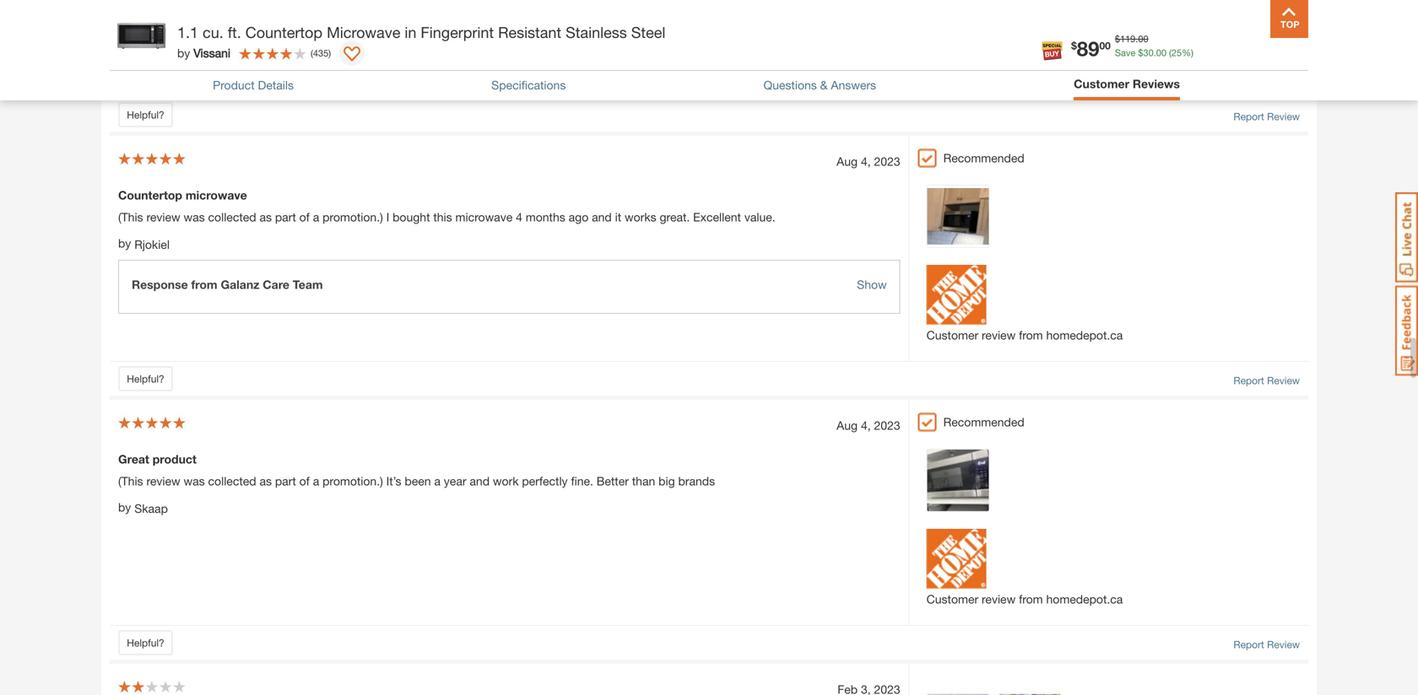 Task type: locate. For each thing, give the bounding box(es) containing it.
2 promotion.) from the top
[[323, 475, 383, 488]]

4,
[[861, 155, 871, 169], [861, 419, 871, 433]]

1 vertical spatial 4,
[[861, 419, 871, 433]]

1 part from the top
[[275, 210, 296, 224]]

1 vertical spatial of
[[299, 475, 310, 488]]

$ inside $ 89 00
[[1071, 40, 1077, 51]]

1 vertical spatial collected
[[208, 475, 256, 488]]

0 vertical spatial part
[[275, 210, 296, 224]]

1 vertical spatial report review
[[1234, 375, 1300, 387]]

1 vertical spatial response
[[132, 278, 188, 292]]

fingerprint
[[421, 23, 494, 41]]

report review
[[1234, 111, 1300, 123], [1234, 375, 1300, 387], [1234, 639, 1300, 651]]

00 up 30
[[1138, 33, 1149, 44]]

collected for microwave
[[208, 210, 256, 224]]

$ up save
[[1115, 33, 1120, 44]]

value.
[[744, 210, 775, 224]]

by left skaap
[[118, 501, 131, 515]]

2 customer review from homedepot.ca from the top
[[927, 329, 1123, 342]]

1 4, from the top
[[861, 155, 871, 169]]

2 vertical spatial report review
[[1234, 639, 1300, 651]]

countertop up ( 435 )
[[245, 23, 323, 41]]

0 vertical spatial helpful?
[[127, 109, 164, 121]]

1 vertical spatial customer review from homedepot.ca
[[927, 329, 1123, 342]]

0 vertical spatial countertop
[[245, 23, 323, 41]]

3 report from the top
[[1234, 639, 1264, 651]]

1 helpful? button from the top
[[118, 102, 173, 128]]

1 (this from the top
[[118, 210, 143, 224]]

collected
[[208, 210, 256, 224], [208, 475, 256, 488]]

helpful? button
[[118, 102, 173, 128], [118, 367, 173, 392], [118, 631, 173, 656]]

3 review from the top
[[1267, 639, 1300, 651]]

1 vertical spatial aug 4, 2023
[[837, 419, 900, 433]]

promotion.)
[[323, 210, 383, 224], [323, 475, 383, 488]]

0 vertical spatial response from galanz care team
[[132, 31, 323, 45]]

2 of from the top
[[299, 475, 310, 488]]

2 aug from the top
[[837, 419, 858, 433]]

00 inside $ 89 00
[[1099, 40, 1111, 51]]

0 vertical spatial customer review from homedepot.ca
[[927, 64, 1123, 78]]

2 collected from the top
[[208, 475, 256, 488]]

$ for 119
[[1115, 33, 1120, 44]]

and right year
[[470, 475, 490, 488]]

(this
[[118, 210, 143, 224], [118, 475, 143, 488]]

review for (this review was collected as part of a promotion.) it's been a year and work perfectly fine. better than big brands
[[1267, 639, 1300, 651]]

response up by vissani
[[132, 31, 188, 45]]

of for i
[[299, 210, 310, 224]]

3 customer review from homedepot.ca from the top
[[927, 593, 1123, 607]]

by down "1.1"
[[177, 46, 190, 60]]

1 aug 4, 2023 from the top
[[837, 155, 900, 169]]

0 vertical spatial collected
[[208, 210, 256, 224]]

0 vertical spatial was
[[184, 210, 205, 224]]

1 team from the top
[[293, 31, 323, 45]]

2 vertical spatial review
[[1267, 639, 1300, 651]]

00 left save
[[1099, 40, 1111, 51]]

promotion.) inside great product (this review was collected as part of a promotion.) it's been a year and work perfectly fine. better than big brands
[[323, 475, 383, 488]]

1 care from the top
[[263, 31, 289, 45]]

0 vertical spatial of
[[299, 210, 310, 224]]

2 vertical spatial by
[[118, 501, 131, 515]]

a left it's at the left bottom
[[313, 475, 319, 488]]

1 response from the top
[[132, 31, 188, 45]]

.
[[1136, 33, 1138, 44], [1154, 47, 1156, 58]]

1 horizontal spatial and
[[592, 210, 612, 224]]

customer reviews
[[1074, 77, 1180, 91]]

2 vertical spatial report review button
[[1234, 637, 1300, 653]]

and inside countertop microwave (this review was collected as part of a promotion.) i bought this microwave 4 months ago and it works great. excellent value.
[[592, 210, 612, 224]]

promotion.) left it's at the left bottom
[[323, 475, 383, 488]]

1 response from galanz care team from the top
[[132, 31, 323, 45]]

1 vertical spatial countertop
[[118, 188, 182, 202]]

( inside $ 119 . 00 save $ 30 . 00 ( 25 %)
[[1169, 47, 1172, 58]]

0 vertical spatial helpful? button
[[118, 102, 173, 128]]

0 horizontal spatial 00
[[1099, 40, 1111, 51]]

1 as from the top
[[260, 210, 272, 224]]

homedepot.ca for (this review was collected as part of a promotion.) it's been a year and work perfectly fine. better than big brands
[[1046, 593, 1123, 607]]

0 vertical spatial aug 4, 2023
[[837, 155, 900, 169]]

1 vertical spatial report
[[1234, 375, 1264, 387]]

1 recommended from the top
[[943, 151, 1024, 165]]

stainless
[[566, 23, 627, 41]]

bought
[[393, 210, 430, 224]]

30
[[1143, 47, 1154, 58]]

report for (this review was collected as part of a promotion.) it's been a year and work perfectly fine. better than big brands
[[1234, 639, 1264, 651]]

0 vertical spatial (this
[[118, 210, 143, 224]]

1 horizontal spatial (
[[1169, 47, 1172, 58]]

questions & answers
[[763, 78, 876, 92]]

1 horizontal spatial $
[[1115, 33, 1120, 44]]

2 helpful? button from the top
[[118, 367, 173, 392]]

2023 for (this review was collected as part of a promotion.) it's been a year and work perfectly fine. better than big brands
[[874, 419, 900, 433]]

1 horizontal spatial microwave
[[455, 210, 513, 224]]

customer review from homedepot.ca for (this review was collected as part of a promotion.) it's been a year and work perfectly fine. better than big brands
[[927, 593, 1123, 607]]

i
[[386, 210, 389, 224]]

report review button
[[1234, 109, 1300, 124], [1234, 373, 1300, 388], [1234, 637, 1300, 653]]

and inside great product (this review was collected as part of a promotion.) it's been a year and work perfectly fine. better than big brands
[[470, 475, 490, 488]]

collected inside countertop microwave (this review was collected as part of a promotion.) i bought this microwave 4 months ago and it works great. excellent value.
[[208, 210, 256, 224]]

2 aug 4, 2023 from the top
[[837, 419, 900, 433]]

promotion.) left i
[[323, 210, 383, 224]]

( 435 )
[[311, 47, 331, 58]]

0 vertical spatial microwave
[[186, 188, 247, 202]]

by for by skaap
[[118, 501, 131, 515]]

countertop microwave (this review was collected as part of a promotion.) i bought this microwave 4 months ago and it works great. excellent value.
[[118, 188, 775, 224]]

4, for (this review was collected as part of a promotion.) it's been a year and work perfectly fine. better than big brands
[[861, 419, 871, 433]]

1 vertical spatial was
[[184, 475, 205, 488]]

answers
[[831, 78, 876, 92]]

2 as from the top
[[260, 475, 272, 488]]

questions
[[763, 78, 817, 92]]

of inside great product (this review was collected as part of a promotion.) it's been a year and work perfectly fine. better than big brands
[[299, 475, 310, 488]]

1 vertical spatial microwave
[[455, 210, 513, 224]]

(this down great
[[118, 475, 143, 488]]

1 vertical spatial helpful?
[[127, 373, 164, 385]]

1 aug from the top
[[837, 155, 858, 169]]

aug for (this review was collected as part of a promotion.) i bought this microwave 4 months ago and it works great. excellent value.
[[837, 155, 858, 169]]

aug 4, 2023
[[837, 155, 900, 169], [837, 419, 900, 433]]

$
[[1115, 33, 1120, 44], [1071, 40, 1077, 51], [1138, 47, 1143, 58]]

questions & answers button
[[763, 76, 876, 94], [763, 76, 876, 94]]

by vissani
[[177, 46, 230, 60]]

response down rjokiel button
[[132, 278, 188, 292]]

3 helpful? button from the top
[[118, 631, 173, 656]]

1 vertical spatial review
[[1267, 375, 1300, 387]]

2 report review button from the top
[[1234, 373, 1300, 388]]

part inside countertop microwave (this review was collected as part of a promotion.) i bought this microwave 4 months ago and it works great. excellent value.
[[275, 210, 296, 224]]

0 vertical spatial homedepot.ca
[[1046, 64, 1123, 78]]

1 vertical spatial response from galanz care team
[[132, 278, 323, 292]]

report review button for (this review was collected as part of a promotion.) it's been a year and work perfectly fine. better than big brands
[[1234, 637, 1300, 653]]

00
[[1138, 33, 1149, 44], [1099, 40, 1111, 51], [1156, 47, 1167, 58]]

by
[[177, 46, 190, 60], [118, 237, 131, 250], [118, 501, 131, 515]]

aug
[[837, 155, 858, 169], [837, 419, 858, 433]]

2 homedepot.ca from the top
[[1046, 329, 1123, 342]]

customer reviews button
[[1074, 75, 1180, 96], [1074, 75, 1180, 93]]

specifications button
[[491, 76, 566, 94], [491, 76, 566, 94]]

ago
[[569, 210, 589, 224]]

1 vertical spatial care
[[263, 278, 289, 292]]

vissani
[[193, 46, 230, 60]]

2 vertical spatial customer review from homedepot.ca
[[927, 593, 1123, 607]]

1.1
[[177, 23, 198, 41]]

1 vertical spatial and
[[470, 475, 490, 488]]

1 galanz from the top
[[221, 31, 259, 45]]

1 vertical spatial report review button
[[1234, 373, 1300, 388]]

product
[[153, 453, 197, 467]]

details
[[258, 78, 294, 92]]

response
[[132, 31, 188, 45], [132, 278, 188, 292]]

of
[[299, 210, 310, 224], [299, 475, 310, 488]]

in
[[405, 23, 416, 41]]

1 vertical spatial promotion.)
[[323, 475, 383, 488]]

aug 4, 2023 for (this review was collected as part of a promotion.) it's been a year and work perfectly fine. better than big brands
[[837, 419, 900, 433]]

2 report from the top
[[1234, 375, 1264, 387]]

0 vertical spatial promotion.)
[[323, 210, 383, 224]]

display image
[[344, 46, 361, 63]]

this
[[433, 210, 452, 224]]

homedepot.ca
[[1046, 64, 1123, 78], [1046, 329, 1123, 342], [1046, 593, 1123, 607]]

months
[[526, 210, 565, 224]]

countertop up by rjokiel
[[118, 188, 182, 202]]

product image image
[[114, 8, 169, 63]]

0 vertical spatial report review
[[1234, 111, 1300, 123]]

0 vertical spatial logo image
[[927, 265, 986, 327]]

response from galanz care team
[[132, 31, 323, 45], [132, 278, 323, 292]]

skaap button
[[134, 500, 168, 518]]

team
[[293, 31, 323, 45], [293, 278, 323, 292]]

report review button for (this review was collected as part of a promotion.) i bought this microwave 4 months ago and it works great. excellent value.
[[1234, 373, 1300, 388]]

0 vertical spatial galanz
[[221, 31, 259, 45]]

was inside great product (this review was collected as part of a promotion.) it's been a year and work perfectly fine. better than big brands
[[184, 475, 205, 488]]

customer
[[927, 64, 978, 78], [1074, 77, 1129, 91], [927, 329, 978, 342], [927, 593, 978, 607]]

1 vertical spatial (this
[[118, 475, 143, 488]]

and left it
[[592, 210, 612, 224]]

0 vertical spatial care
[[263, 31, 289, 45]]

0 horizontal spatial $
[[1071, 40, 1077, 51]]

0 horizontal spatial (
[[311, 47, 313, 58]]

report for (this review was collected as part of a promotion.) i bought this microwave 4 months ago and it works great. excellent value.
[[1234, 375, 1264, 387]]

year
[[444, 475, 466, 488]]

1 promotion.) from the top
[[323, 210, 383, 224]]

$ right save
[[1138, 47, 1143, 58]]

a left year
[[434, 475, 441, 488]]

(this inside great product (this review was collected as part of a promotion.) it's been a year and work perfectly fine. better than big brands
[[118, 475, 143, 488]]

25
[[1172, 47, 1182, 58]]

by inside "by skaap"
[[118, 501, 131, 515]]

review
[[982, 64, 1016, 78], [146, 210, 180, 224], [982, 329, 1016, 342], [146, 475, 180, 488], [982, 593, 1016, 607]]

1 homedepot.ca from the top
[[1046, 64, 1123, 78]]

3 report review button from the top
[[1234, 637, 1300, 653]]

specifications
[[491, 78, 566, 92]]

a inside countertop microwave (this review was collected as part of a promotion.) i bought this microwave 4 months ago and it works great. excellent value.
[[313, 210, 319, 224]]

0 vertical spatial by
[[177, 46, 190, 60]]

countertop inside countertop microwave (this review was collected as part of a promotion.) i bought this microwave 4 months ago and it works great. excellent value.
[[118, 188, 182, 202]]

report review for (this review was collected as part of a promotion.) i bought this microwave 4 months ago and it works great. excellent value.
[[1234, 375, 1300, 387]]

helpful? button for great product
[[118, 631, 173, 656]]

(this up by rjokiel
[[118, 210, 143, 224]]

1 vertical spatial recommended
[[943, 415, 1024, 429]]

2 vertical spatial report
[[1234, 639, 1264, 651]]

collected inside great product (this review was collected as part of a promotion.) it's been a year and work perfectly fine. better than big brands
[[208, 475, 256, 488]]

0 vertical spatial 2023
[[874, 155, 900, 169]]

1 vertical spatial aug
[[837, 419, 858, 433]]

1 vertical spatial galanz
[[221, 278, 259, 292]]

2 vertical spatial homedepot.ca
[[1046, 593, 1123, 607]]

2 report review from the top
[[1234, 375, 1300, 387]]

0 horizontal spatial .
[[1136, 33, 1138, 44]]

2 (this from the top
[[118, 475, 143, 488]]

of inside countertop microwave (this review was collected as part of a promotion.) i bought this microwave 4 months ago and it works great. excellent value.
[[299, 210, 310, 224]]

119
[[1120, 33, 1136, 44]]

0 horizontal spatial and
[[470, 475, 490, 488]]

by inside by rjokiel
[[118, 237, 131, 250]]

of for it's
[[299, 475, 310, 488]]

1 horizontal spatial 00
[[1138, 33, 1149, 44]]

3 report review from the top
[[1234, 639, 1300, 651]]

by left rjokiel
[[118, 237, 131, 250]]

1 vertical spatial team
[[293, 278, 323, 292]]

( left %)
[[1169, 47, 1172, 58]]

2 response from the top
[[132, 278, 188, 292]]

1 horizontal spatial countertop
[[245, 23, 323, 41]]

1 ( from the left
[[1169, 47, 1172, 58]]

part for product
[[275, 475, 296, 488]]

2 vertical spatial helpful? button
[[118, 631, 173, 656]]

1 collected from the top
[[208, 210, 256, 224]]

review
[[1267, 111, 1300, 123], [1267, 375, 1300, 387], [1267, 639, 1300, 651]]

0 vertical spatial and
[[592, 210, 612, 224]]

2 horizontal spatial $
[[1138, 47, 1143, 58]]

0 vertical spatial report
[[1234, 111, 1264, 123]]

as
[[260, 210, 272, 224], [260, 475, 272, 488]]

%)
[[1182, 47, 1194, 58]]

as inside countertop microwave (this review was collected as part of a promotion.) i bought this microwave 4 months ago and it works great. excellent value.
[[260, 210, 272, 224]]

0 vertical spatial report review button
[[1234, 109, 1300, 124]]

logo image
[[927, 265, 986, 327], [927, 529, 986, 591]]

1 vertical spatial helpful? button
[[118, 367, 173, 392]]

0 vertical spatial as
[[260, 210, 272, 224]]

than
[[632, 475, 655, 488]]

2 part from the top
[[275, 475, 296, 488]]

1 2023 from the top
[[874, 155, 900, 169]]

435
[[313, 47, 329, 58]]

1 vertical spatial as
[[260, 475, 272, 488]]

3 homedepot.ca from the top
[[1046, 593, 1123, 607]]

a left i
[[313, 210, 319, 224]]

0 vertical spatial recommended
[[943, 151, 1024, 165]]

promotion.) inside countertop microwave (this review was collected as part of a promotion.) i bought this microwave 4 months ago and it works great. excellent value.
[[323, 210, 383, 224]]

0 vertical spatial aug
[[837, 155, 858, 169]]

1 horizontal spatial .
[[1154, 47, 1156, 58]]

and
[[592, 210, 612, 224], [470, 475, 490, 488]]

a
[[313, 210, 319, 224], [313, 475, 319, 488], [434, 475, 441, 488]]

customer review from homedepot.ca
[[927, 64, 1123, 78], [927, 329, 1123, 342], [927, 593, 1123, 607]]

brands
[[678, 475, 715, 488]]

a for it's
[[313, 475, 319, 488]]

2023
[[874, 155, 900, 169], [874, 419, 900, 433]]

report
[[1234, 111, 1264, 123], [1234, 375, 1264, 387], [1234, 639, 1264, 651]]

by for by rjokiel
[[118, 237, 131, 250]]

great
[[118, 453, 149, 467]]

1 vertical spatial by
[[118, 237, 131, 250]]

microwave
[[186, 188, 247, 202], [455, 210, 513, 224]]

(this inside countertop microwave (this review was collected as part of a promotion.) i bought this microwave 4 months ago and it works great. excellent value.
[[118, 210, 143, 224]]

review for (this review was collected as part of a promotion.) i bought this microwave 4 months ago and it works great. excellent value.
[[1267, 375, 1300, 387]]

2 2023 from the top
[[874, 419, 900, 433]]

2 care from the top
[[263, 278, 289, 292]]

2 helpful? from the top
[[127, 373, 164, 385]]

$ 119 . 00 save $ 30 . 00 ( 25 %)
[[1115, 33, 1194, 58]]

0 vertical spatial 4,
[[861, 155, 871, 169]]

feedback link image
[[1395, 285, 1418, 376]]

2 recommended from the top
[[943, 415, 1024, 429]]

2 4, from the top
[[861, 419, 871, 433]]

recommended for (this review was collected as part of a promotion.) it's been a year and work perfectly fine. better than big brands
[[943, 415, 1024, 429]]

helpful?
[[127, 109, 164, 121], [127, 373, 164, 385], [127, 637, 164, 649]]

aug for (this review was collected as part of a promotion.) it's been a year and work perfectly fine. better than big brands
[[837, 419, 858, 433]]

cu.
[[203, 23, 223, 41]]

1 vertical spatial logo image
[[927, 529, 986, 591]]

was
[[184, 210, 205, 224], [184, 475, 205, 488]]

1 of from the top
[[299, 210, 310, 224]]

1 logo image from the top
[[927, 265, 986, 327]]

perfectly
[[522, 475, 568, 488]]

2 review from the top
[[1267, 375, 1300, 387]]

1 vertical spatial .
[[1154, 47, 1156, 58]]

was inside countertop microwave (this review was collected as part of a promotion.) i bought this microwave 4 months ago and it works great. excellent value.
[[184, 210, 205, 224]]

work
[[493, 475, 519, 488]]

collected for product
[[208, 475, 256, 488]]

2 was from the top
[[184, 475, 205, 488]]

1 report from the top
[[1234, 111, 1264, 123]]

0 vertical spatial review
[[1267, 111, 1300, 123]]

( left )
[[311, 47, 313, 58]]

0 vertical spatial team
[[293, 31, 323, 45]]

2 vertical spatial helpful?
[[127, 637, 164, 649]]

part
[[275, 210, 296, 224], [275, 475, 296, 488]]

part inside great product (this review was collected as part of a promotion.) it's been a year and work perfectly fine. better than big brands
[[275, 475, 296, 488]]

1 vertical spatial homedepot.ca
[[1046, 329, 1123, 342]]

00 right 30
[[1156, 47, 1167, 58]]

excellent
[[693, 210, 741, 224]]

review inside countertop microwave (this review was collected as part of a promotion.) i bought this microwave 4 months ago and it works great. excellent value.
[[146, 210, 180, 224]]

1 vertical spatial part
[[275, 475, 296, 488]]

$ for 89
[[1071, 40, 1077, 51]]

as inside great product (this review was collected as part of a promotion.) it's been a year and work perfectly fine. better than big brands
[[260, 475, 272, 488]]

homedepot.ca for (this review was collected as part of a promotion.) i bought this microwave 4 months ago and it works great. excellent value.
[[1046, 329, 1123, 342]]

galanz
[[221, 31, 259, 45], [221, 278, 259, 292]]

$ left save
[[1071, 40, 1077, 51]]

2 logo image from the top
[[927, 529, 986, 591]]

0 horizontal spatial countertop
[[118, 188, 182, 202]]

1 vertical spatial 2023
[[874, 419, 900, 433]]

3 helpful? from the top
[[127, 637, 164, 649]]

1.1 cu. ft. countertop microwave in fingerprint resistant stainless steel
[[177, 23, 666, 41]]

4, for (this review was collected as part of a promotion.) i bought this microwave 4 months ago and it works great. excellent value.
[[861, 155, 871, 169]]

recommended
[[943, 151, 1024, 165], [943, 415, 1024, 429]]

1 was from the top
[[184, 210, 205, 224]]

0 vertical spatial response
[[132, 31, 188, 45]]



Task type: vqa. For each thing, say whether or not it's contained in the screenshot.
microwave
yes



Task type: describe. For each thing, give the bounding box(es) containing it.
2 ( from the left
[[311, 47, 313, 58]]

$ 89 00
[[1071, 36, 1111, 60]]

review inside great product (this review was collected as part of a promotion.) it's been a year and work perfectly fine. better than big brands
[[146, 475, 180, 488]]

great product (this review was collected as part of a promotion.) it's been a year and work perfectly fine. better than big brands
[[118, 453, 715, 488]]

0 vertical spatial .
[[1136, 33, 1138, 44]]

logo image for (this review was collected as part of a promotion.) it's been a year and work perfectly fine. better than big brands
[[927, 529, 986, 591]]

skaap
[[134, 502, 168, 516]]

product details
[[213, 78, 294, 92]]

)
[[329, 47, 331, 58]]

great.
[[660, 210, 690, 224]]

0 horizontal spatial microwave
[[186, 188, 247, 202]]

2 horizontal spatial 00
[[1156, 47, 1167, 58]]

(this for countertop microwave (this review was collected as part of a promotion.) i bought this microwave 4 months ago and it works great. excellent value.
[[118, 210, 143, 224]]

helpful? button for countertop microwave
[[118, 367, 173, 392]]

customer review from homedepot.ca for (this review was collected as part of a promotion.) i bought this microwave 4 months ago and it works great. excellent value.
[[927, 329, 1123, 342]]

2023 for (this review was collected as part of a promotion.) i bought this microwave 4 months ago and it works great. excellent value.
[[874, 155, 900, 169]]

reviews
[[1133, 77, 1180, 91]]

show button
[[857, 276, 887, 294]]

live chat image
[[1395, 192, 1418, 283]]

2 team from the top
[[293, 278, 323, 292]]

show
[[857, 278, 887, 292]]

resistant
[[498, 23, 561, 41]]

it
[[615, 210, 621, 224]]

been
[[405, 475, 431, 488]]

aug 4, 2023 for (this review was collected as part of a promotion.) i bought this microwave 4 months ago and it works great. excellent value.
[[837, 155, 900, 169]]

as for microwave
[[260, 210, 272, 224]]

product
[[213, 78, 255, 92]]

helpful? for great product
[[127, 637, 164, 649]]

89
[[1077, 36, 1099, 60]]

1 helpful? from the top
[[127, 109, 164, 121]]

report review for (this review was collected as part of a promotion.) it's been a year and work perfectly fine. better than big brands
[[1234, 639, 1300, 651]]

microwave
[[327, 23, 400, 41]]

rjokiel
[[134, 238, 170, 252]]

logo image for (this review was collected as part of a promotion.) i bought this microwave 4 months ago and it works great. excellent value.
[[927, 265, 986, 327]]

better
[[597, 475, 629, 488]]

1 customer review from homedepot.ca from the top
[[927, 64, 1123, 78]]

was for product
[[184, 475, 205, 488]]

top button
[[1270, 0, 1308, 38]]

2 galanz from the top
[[221, 278, 259, 292]]

steel
[[631, 23, 666, 41]]

as for product
[[260, 475, 272, 488]]

helpful? for countertop microwave
[[127, 373, 164, 385]]

1 review from the top
[[1267, 111, 1300, 123]]

part for microwave
[[275, 210, 296, 224]]

a for i
[[313, 210, 319, 224]]

was for microwave
[[184, 210, 205, 224]]

2 response from galanz care team from the top
[[132, 278, 323, 292]]

promotion.) for it's
[[323, 475, 383, 488]]

fine.
[[571, 475, 593, 488]]

by for by vissani
[[177, 46, 190, 60]]

rjokiel button
[[134, 236, 170, 254]]

works
[[625, 210, 656, 224]]

promotion.) for i
[[323, 210, 383, 224]]

&
[[820, 78, 828, 92]]

it's
[[386, 475, 401, 488]]

4
[[516, 210, 522, 224]]

recommended for (this review was collected as part of a promotion.) i bought this microwave 4 months ago and it works great. excellent value.
[[943, 151, 1024, 165]]

(this for great product (this review was collected as part of a promotion.) it's been a year and work perfectly fine. better than big brands
[[118, 475, 143, 488]]

1 report review button from the top
[[1234, 109, 1300, 124]]

by skaap
[[118, 501, 168, 516]]

save
[[1115, 47, 1136, 58]]

big
[[659, 475, 675, 488]]

by rjokiel
[[118, 237, 170, 252]]

1 report review from the top
[[1234, 111, 1300, 123]]

ft.
[[228, 23, 241, 41]]



